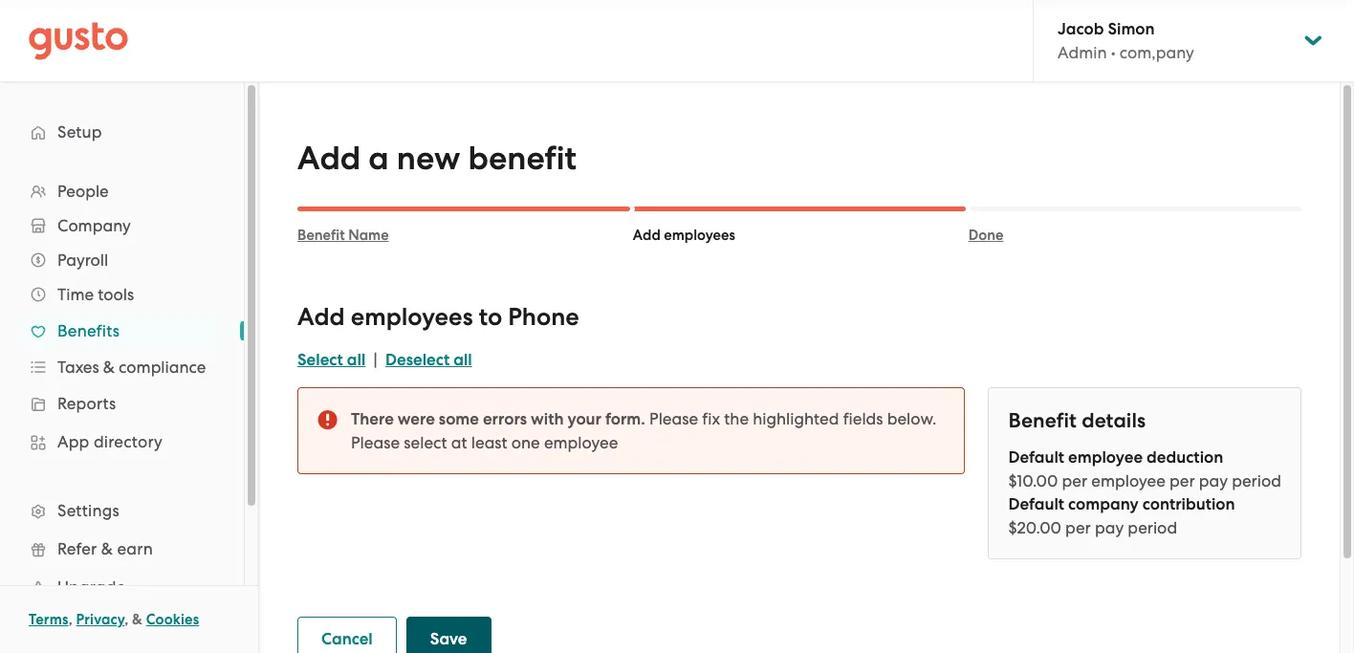 Task type: vqa. For each thing, say whether or not it's contained in the screenshot.
second / from the right
no



Task type: describe. For each thing, give the bounding box(es) containing it.
add for add a new benefit
[[297, 139, 361, 178]]

fix
[[702, 409, 720, 428]]

taxes & compliance button
[[19, 350, 225, 384]]

benefits
[[57, 321, 120, 340]]

compliance
[[119, 358, 206, 377]]

deselect
[[385, 350, 450, 370]]

employee inside there were some errors with your form. please fix the highlighted fields below. please select at least one employee
[[544, 433, 618, 452]]

refer
[[57, 539, 97, 558]]

cancel button
[[297, 617, 397, 653]]

refer & earn
[[57, 539, 153, 558]]

cookies
[[146, 611, 199, 628]]

select
[[297, 350, 343, 370]]

one
[[511, 433, 540, 452]]

app
[[57, 432, 89, 451]]

save
[[430, 629, 467, 649]]

upgrade link
[[19, 570, 225, 604]]

upgrade
[[57, 578, 126, 597]]

jacob
[[1058, 19, 1104, 39]]

settings link
[[19, 493, 225, 528]]

terms
[[29, 611, 69, 628]]

0 vertical spatial period
[[1232, 471, 1281, 491]]

benefit name
[[297, 227, 389, 244]]

company
[[1068, 494, 1139, 514]]

cancel
[[321, 629, 373, 649]]

privacy link
[[76, 611, 124, 628]]

benefit for benefit details
[[1008, 408, 1077, 433]]

benefit
[[468, 139, 577, 178]]

time tools button
[[19, 277, 225, 312]]

were
[[398, 409, 435, 429]]

the
[[724, 409, 749, 428]]

home image
[[29, 22, 128, 60]]

setup link
[[19, 115, 225, 149]]

new
[[397, 139, 460, 178]]

time tools
[[57, 285, 134, 304]]

2 , from the left
[[124, 611, 128, 628]]

taxes & compliance
[[57, 358, 206, 377]]

2 vertical spatial add
[[297, 302, 345, 332]]

some
[[439, 409, 479, 429]]

company button
[[19, 208, 225, 243]]

details
[[1082, 408, 1146, 433]]

1 all from the left
[[347, 350, 366, 370]]

refer & earn link
[[19, 532, 225, 566]]

highlighted
[[753, 409, 839, 428]]

add for add employees
[[633, 227, 661, 244]]

tools
[[98, 285, 134, 304]]

terms link
[[29, 611, 69, 628]]

people
[[57, 182, 109, 201]]

below.
[[887, 409, 937, 428]]

taxes
[[57, 358, 99, 377]]

benefit details
[[1008, 408, 1146, 433]]

contribution
[[1142, 494, 1235, 514]]

fields
[[843, 409, 883, 428]]

|
[[373, 350, 378, 369]]

deduction
[[1147, 448, 1223, 468]]

payroll
[[57, 251, 108, 270]]

list containing people
[[0, 174, 244, 645]]

per down deduction
[[1169, 471, 1195, 491]]

deselect all link
[[385, 350, 472, 370]]



Task type: locate. For each thing, give the bounding box(es) containing it.
directory
[[94, 432, 163, 451]]

gusto navigation element
[[0, 82, 244, 653]]

terms , privacy , & cookies
[[29, 611, 199, 628]]

save button
[[406, 617, 491, 653]]

reports
[[57, 394, 116, 413]]

2 vertical spatial &
[[132, 611, 142, 628]]

1 horizontal spatial period
[[1232, 471, 1281, 491]]

company
[[57, 216, 131, 235]]

earn
[[117, 539, 153, 558]]

0 vertical spatial employees
[[664, 227, 735, 244]]

add a new benefit
[[297, 139, 577, 178]]

period up contribution
[[1232, 471, 1281, 491]]

please
[[649, 409, 698, 428], [351, 433, 400, 452]]

benefits link
[[19, 314, 225, 348]]

add
[[297, 139, 361, 178], [633, 227, 661, 244], [297, 302, 345, 332]]

period
[[1232, 471, 1281, 491], [1128, 518, 1177, 537]]

$10.00
[[1008, 471, 1058, 491]]

default company contribution element
[[1008, 516, 1281, 539]]

app directory
[[57, 432, 163, 451]]

list
[[0, 174, 244, 645]]

0 vertical spatial default
[[1008, 448, 1064, 468]]

pay
[[1199, 471, 1228, 491], [1095, 518, 1124, 537]]

,
[[69, 611, 72, 628], [124, 611, 128, 628]]

people button
[[19, 174, 225, 208]]

1 , from the left
[[69, 611, 72, 628]]

select
[[404, 433, 447, 452]]

1 vertical spatial please
[[351, 433, 400, 452]]

with
[[531, 409, 564, 429]]

please left fix
[[649, 409, 698, 428]]

admin
[[1058, 43, 1107, 62]]

& right 'taxes'
[[103, 358, 115, 377]]

, left privacy
[[69, 611, 72, 628]]

2 default from the top
[[1008, 494, 1064, 514]]

0 horizontal spatial period
[[1128, 518, 1177, 537]]

0 horizontal spatial benefit
[[297, 227, 345, 244]]

done button
[[968, 226, 1301, 245]]

select all link
[[297, 350, 366, 370]]

1 horizontal spatial ,
[[124, 611, 128, 628]]

cookies button
[[146, 608, 199, 631]]

add employees
[[633, 227, 735, 244]]

pay down company
[[1095, 518, 1124, 537]]

0 vertical spatial add
[[297, 139, 361, 178]]

your
[[568, 409, 601, 429]]

simon
[[1108, 19, 1155, 39]]

&
[[103, 358, 115, 377], [101, 539, 113, 558], [132, 611, 142, 628]]

benefit up "$10.00"
[[1008, 408, 1077, 433]]

employees
[[664, 227, 735, 244], [351, 302, 473, 332]]

a
[[368, 139, 389, 178]]

employee up company
[[1091, 471, 1165, 491]]

1 vertical spatial pay
[[1095, 518, 1124, 537]]

1 horizontal spatial employees
[[664, 227, 735, 244]]

2 all from the left
[[453, 350, 472, 370]]

form.
[[605, 409, 645, 429]]

1 horizontal spatial please
[[649, 409, 698, 428]]

1 horizontal spatial pay
[[1199, 471, 1228, 491]]

$20.00
[[1008, 518, 1061, 537]]

default employee deduction $10.00 per employee per pay period default company contribution $20.00 per pay period
[[1008, 448, 1281, 537]]

employee down your on the left of page
[[544, 433, 618, 452]]

period down contribution
[[1128, 518, 1177, 537]]

0 horizontal spatial employees
[[351, 302, 473, 332]]

0 vertical spatial please
[[649, 409, 698, 428]]

least
[[471, 433, 507, 452]]

jacob simon admin • com,pany
[[1058, 19, 1194, 62]]

0 vertical spatial pay
[[1199, 471, 1228, 491]]

1 vertical spatial default
[[1008, 494, 1064, 514]]

default up "$10.00"
[[1008, 448, 1064, 468]]

1 vertical spatial period
[[1128, 518, 1177, 537]]

benefit left name
[[297, 227, 345, 244]]

time
[[57, 285, 94, 304]]

benefit inside button
[[297, 227, 345, 244]]

setup
[[57, 122, 102, 142]]

benefit for benefit name
[[297, 227, 345, 244]]

employee
[[544, 433, 618, 452], [1068, 448, 1143, 468], [1091, 471, 1165, 491]]

benefit name button
[[297, 226, 630, 245]]

there
[[351, 409, 394, 429]]

com,pany
[[1120, 43, 1194, 62]]

name
[[348, 227, 389, 244]]

there were some errors with your form. alert
[[297, 387, 965, 474]]

there were some errors with your form. please fix the highlighted fields below. please select at least one employee
[[351, 409, 937, 452]]

errors
[[483, 409, 527, 429]]

all
[[347, 350, 366, 370], [453, 350, 472, 370]]

& left cookies
[[132, 611, 142, 628]]

& inside dropdown button
[[103, 358, 115, 377]]

default up $20.00
[[1008, 494, 1064, 514]]

please down there
[[351, 433, 400, 452]]

per
[[1062, 471, 1087, 491], [1169, 471, 1195, 491], [1065, 518, 1091, 537]]

per up company
[[1062, 471, 1087, 491]]

0 horizontal spatial please
[[351, 433, 400, 452]]

0 horizontal spatial ,
[[69, 611, 72, 628]]

1 vertical spatial &
[[101, 539, 113, 558]]

1 vertical spatial benefit
[[1008, 408, 1077, 433]]

reports link
[[19, 386, 225, 421]]

phone
[[508, 302, 579, 332]]

to
[[479, 302, 502, 332]]

& for earn
[[101, 539, 113, 558]]

1 default from the top
[[1008, 448, 1064, 468]]

& for compliance
[[103, 358, 115, 377]]

employees for add employees
[[664, 227, 735, 244]]

at
[[451, 433, 467, 452]]

•
[[1111, 43, 1116, 62]]

0 vertical spatial benefit
[[297, 227, 345, 244]]

payroll button
[[19, 243, 225, 277]]

employee down details
[[1068, 448, 1143, 468]]

default
[[1008, 448, 1064, 468], [1008, 494, 1064, 514]]

& left earn
[[101, 539, 113, 558]]

done
[[968, 227, 1003, 244]]

0 horizontal spatial pay
[[1095, 518, 1124, 537]]

all left |
[[347, 350, 366, 370]]

settings
[[57, 501, 119, 520]]

pay up contribution
[[1199, 471, 1228, 491]]

0 vertical spatial &
[[103, 358, 115, 377]]

1 vertical spatial add
[[633, 227, 661, 244]]

benefit
[[297, 227, 345, 244], [1008, 408, 1077, 433]]

0 horizontal spatial all
[[347, 350, 366, 370]]

, down upgrade link
[[124, 611, 128, 628]]

1 horizontal spatial all
[[453, 350, 472, 370]]

privacy
[[76, 611, 124, 628]]

add employees to phone
[[297, 302, 579, 332]]

employees for add employees to phone
[[351, 302, 473, 332]]

select all | deselect all
[[297, 350, 472, 370]]

all right deselect
[[453, 350, 472, 370]]

default employee deduction element
[[1008, 470, 1281, 492]]

app directory link
[[19, 425, 225, 459]]

1 horizontal spatial benefit
[[1008, 408, 1077, 433]]

per down company
[[1065, 518, 1091, 537]]

1 vertical spatial employees
[[351, 302, 473, 332]]



